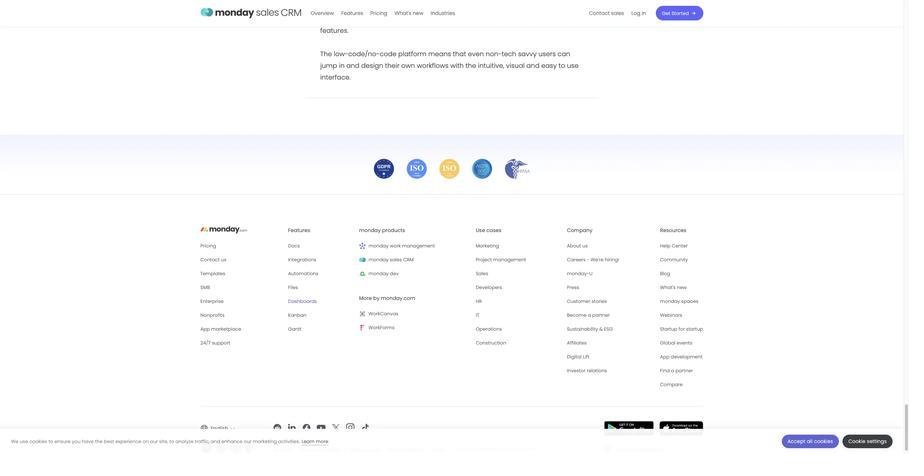 Task type: describe. For each thing, give the bounding box(es) containing it.
even
[[468, 49, 484, 58]]

footer wm logo image
[[359, 243, 366, 250]]

marketplace
[[211, 326, 241, 333]]

what's new link for pricing
[[391, 7, 427, 19]]

0 horizontal spatial management
[[402, 243, 435, 250]]

more
[[359, 295, 372, 303]]

help center
[[661, 243, 688, 250]]

integrations
[[288, 257, 317, 264]]

all
[[808, 439, 813, 446]]

download the monday android app from google play image
[[605, 422, 654, 437]]

nonprofits
[[201, 312, 225, 319]]

settings for cookie settings button
[[868, 439, 888, 446]]

24/7
[[201, 340, 211, 347]]

cookie for cookie settings button
[[849, 439, 866, 446]]

developers
[[476, 285, 503, 292]]

stories
[[592, 299, 607, 305]]

for
[[679, 326, 685, 333]]

app marketplace link
[[201, 326, 283, 334]]

cookie settings link
[[389, 446, 425, 453]]

use cases
[[476, 227, 502, 235]]

overview
[[311, 9, 334, 17]]

automations
[[288, 271, 319, 278]]

partner for find a partner
[[676, 368, 694, 375]]

tech
[[502, 49, 517, 58]]

workflows
[[417, 61, 449, 70]]

monday dev link
[[359, 270, 470, 278]]

monday sales crm
[[369, 257, 414, 264]]

dashboards link
[[288, 298, 354, 306]]

privacy
[[350, 446, 367, 453]]

monday for monday sales crm
[[369, 257, 389, 264]]

best
[[104, 439, 114, 446]]

status
[[432, 446, 447, 453]]

own
[[402, 61, 415, 70]]

1 horizontal spatial to
[[170, 439, 174, 446]]

sustainability & esg
[[567, 326, 613, 333]]

cookies for all
[[815, 439, 834, 446]]

a for find
[[672, 368, 675, 375]]

what's new link for blog
[[661, 284, 704, 292]]

we use cookies to ensure you have the best experience on our site, to analyze traffic, and enhance our marketing activities. learn more
[[11, 439, 329, 446]]

sales
[[476, 271, 489, 278]]

automations link
[[288, 270, 354, 278]]

careers - we're hiring! link
[[567, 256, 655, 265]]

1 vertical spatial management
[[494, 257, 527, 264]]

statement
[[643, 447, 665, 453]]

u
[[590, 271, 593, 278]]

gdpr image
[[201, 443, 212, 454]]

choose language field
[[201, 424, 235, 435]]

digital lift link
[[567, 354, 655, 362]]

code/no-
[[349, 49, 380, 58]]

press link
[[567, 284, 655, 292]]

templates link
[[201, 270, 283, 278]]

features inside main element
[[342, 9, 363, 17]]

logos image
[[373, 158, 531, 180]]

enterprise
[[201, 298, 224, 305]]

list containing contact sales
[[586, 0, 650, 26]]

hr link
[[476, 298, 562, 306]]

use inside the low-code/no-code platform means that even non-tech savvy users can jump in and design their own workflows with the intuitive, visual and easy to use interface.
[[567, 61, 579, 70]]

contact for contact us
[[201, 257, 220, 264]]

us for contact us
[[221, 257, 227, 264]]

esg
[[605, 326, 613, 333]]

about
[[567, 243, 581, 250]]

security link
[[273, 446, 292, 453]]

dialog containing we use cookies to ensure you have the best experience on our site, to analyze traffic, and enhance our marketing activities.
[[0, 430, 904, 455]]

lift
[[583, 354, 590, 361]]

monday for monday work management
[[369, 243, 389, 250]]

construction link
[[476, 340, 562, 348]]

developers link
[[476, 284, 562, 292]]

iso image
[[215, 443, 227, 454]]

site,
[[159, 439, 168, 446]]

project
[[476, 257, 492, 264]]

means
[[429, 49, 451, 58]]

monday for monday spaces
[[661, 299, 681, 305]]

docs link
[[288, 243, 354, 251]]

sales for monday
[[390, 257, 402, 264]]

contact us link
[[201, 256, 283, 264]]

dashboards
[[288, 299, 317, 305]]

monday for monday products
[[359, 227, 381, 235]]

it link
[[476, 312, 562, 320]]

enhance
[[222, 439, 243, 446]]

blog link
[[661, 270, 704, 278]]

startup for startup link
[[661, 326, 704, 334]]

help
[[661, 243, 671, 250]]

gantt
[[288, 326, 302, 333]]

customer
[[567, 299, 591, 305]]

monday-
[[567, 271, 590, 278]]

new for industries
[[413, 9, 424, 17]]

settings for cookie settings link
[[407, 446, 425, 453]]

investor relations
[[567, 368, 608, 375]]

0 vertical spatial monday.com
[[381, 295, 416, 303]]

cases
[[487, 227, 502, 235]]

analyze
[[176, 439, 194, 446]]

customer stories link
[[567, 298, 655, 306]]

company
[[567, 227, 593, 235]]

what's new for pricing
[[395, 9, 424, 17]]

find
[[661, 368, 670, 375]]

marketing
[[476, 243, 499, 250]]

sales link
[[476, 270, 562, 278]]

reserved
[[478, 447, 499, 454]]

affiliates
[[567, 340, 587, 347]]

1 vertical spatial features
[[288, 227, 310, 235]]

rights
[[462, 447, 476, 454]]

hr
[[476, 299, 482, 305]]

24/7 support link
[[201, 340, 283, 348]]

find a partner link
[[661, 368, 704, 376]]

dev new mobile footer logo image
[[359, 271, 366, 278]]

-
[[587, 257, 590, 264]]

privacy policy link
[[350, 446, 382, 453]]

can
[[558, 49, 571, 58]]

privacy
[[326, 446, 343, 453]]

careers - we're hiring!
[[567, 257, 620, 264]]

new for monday spaces
[[677, 285, 687, 292]]

what's for pricing
[[395, 9, 412, 17]]

center
[[672, 243, 688, 250]]

cookie settings button
[[843, 436, 893, 449]]

files link
[[288, 284, 354, 292]]

savvy
[[519, 49, 537, 58]]

accept
[[788, 439, 806, 446]]

with
[[451, 61, 464, 70]]

download the monday ios app from the app store image
[[660, 422, 704, 437]]

partner for become a partner
[[593, 312, 610, 319]]

smb
[[201, 285, 210, 292]]

in inside list
[[642, 9, 647, 17]]

platform
[[399, 49, 427, 58]]

a for become
[[588, 312, 592, 319]]

monday dev
[[369, 271, 399, 278]]



Task type: locate. For each thing, give the bounding box(es) containing it.
us right the about
[[583, 243, 588, 250]]

cookies for use
[[29, 439, 47, 446]]

integrations link
[[288, 256, 354, 265]]

features up docs
[[288, 227, 310, 235]]

construction
[[476, 340, 507, 347]]

1 horizontal spatial features
[[342, 9, 363, 17]]

monday inside monday dev 'link'
[[369, 271, 389, 278]]

0 horizontal spatial what's new
[[395, 9, 424, 17]]

dialog
[[0, 430, 904, 455]]

by
[[374, 295, 380, 303]]

list
[[586, 0, 650, 26]]

0 vertical spatial use
[[567, 61, 579, 70]]

on
[[143, 439, 149, 446]]

cookies right all
[[815, 439, 834, 446]]

learn more link
[[302, 439, 329, 446]]

1 horizontal spatial sales
[[612, 9, 625, 17]]

0 horizontal spatial us
[[221, 257, 227, 264]]

1 vertical spatial the
[[95, 439, 103, 446]]

users
[[539, 49, 556, 58]]

monday sales crm link
[[359, 256, 470, 265]]

monday.com crm and sales image
[[201, 5, 302, 20]]

1 horizontal spatial cookie settings
[[849, 439, 888, 446]]

0 horizontal spatial our
[[150, 439, 158, 446]]

management up monday sales crm link
[[402, 243, 435, 250]]

1 vertical spatial what's
[[661, 285, 676, 292]]

0 horizontal spatial what's
[[395, 9, 412, 17]]

monday.com up workcanvas
[[381, 295, 416, 303]]

use right we
[[20, 439, 28, 446]]

monday.com right ©
[[506, 447, 537, 454]]

contact inside button
[[590, 9, 610, 17]]

main element
[[307, 0, 704, 26]]

0 horizontal spatial a
[[588, 312, 592, 319]]

code
[[380, 49, 397, 58]]

cookie settings for cookie settings link
[[389, 446, 425, 453]]

0 horizontal spatial monday.com
[[381, 295, 416, 303]]

1 vertical spatial new
[[677, 285, 687, 292]]

what's new link left industries
[[391, 7, 427, 19]]

the low-code/no-code platform means that even non-tech savvy users can jump in and design their own workflows with the intuitive, visual and easy to use interface.
[[321, 49, 579, 82]]

1 vertical spatial a
[[672, 368, 675, 375]]

what's new link up "monday spaces" link
[[661, 284, 704, 292]]

investor relations link
[[567, 368, 655, 376]]

status link
[[432, 446, 447, 453]]

our right on
[[150, 439, 158, 446]]

monday inside monday work management link
[[369, 243, 389, 250]]

have
[[82, 439, 94, 446]]

what's new up 'monday spaces'
[[661, 285, 687, 292]]

sales left the crm
[[390, 257, 402, 264]]

cookies inside button
[[815, 439, 834, 446]]

affiliates link
[[567, 340, 655, 348]]

workforms icon footer image
[[359, 325, 366, 332]]

monday left dev
[[369, 271, 389, 278]]

use
[[476, 227, 485, 235]]

become
[[567, 312, 587, 319]]

kanban
[[288, 312, 307, 319]]

pricing
[[371, 9, 388, 17], [201, 243, 216, 250]]

global events link
[[661, 340, 704, 348]]

1 horizontal spatial partner
[[676, 368, 694, 375]]

resources
[[661, 227, 687, 235]]

accessibility statement
[[615, 447, 665, 453]]

terms
[[299, 446, 313, 453]]

0 vertical spatial app
[[201, 326, 210, 333]]

monday up webinars
[[661, 299, 681, 305]]

1 horizontal spatial what's new
[[661, 285, 687, 292]]

cookie inside button
[[849, 439, 866, 446]]

to right site,
[[170, 439, 174, 446]]

what's new inside main element
[[395, 9, 424, 17]]

new down blog link
[[677, 285, 687, 292]]

global
[[661, 340, 676, 347]]

contact left log
[[590, 9, 610, 17]]

0 vertical spatial pricing link
[[367, 7, 391, 19]]

pricing inside main element
[[371, 9, 388, 17]]

0 vertical spatial management
[[402, 243, 435, 250]]

startup for startup
[[661, 326, 704, 333]]

1 vertical spatial in
[[339, 61, 345, 70]]

our right soc icon on the bottom left
[[244, 439, 252, 446]]

contact up 'templates'
[[201, 257, 220, 264]]

community link
[[661, 256, 704, 265]]

spaces
[[682, 299, 699, 305]]

management down marketing link
[[494, 257, 527, 264]]

monday for monday dev
[[369, 271, 389, 278]]

1 horizontal spatial monday.com
[[506, 447, 537, 454]]

visual
[[507, 61, 525, 70]]

sales inside monday sales crm link
[[390, 257, 402, 264]]

1 horizontal spatial management
[[494, 257, 527, 264]]

0 vertical spatial what's
[[395, 9, 412, 17]]

all rights reserved © monday.com
[[456, 447, 537, 454]]

1 vertical spatial monday.com
[[506, 447, 537, 454]]

more by monday.com
[[359, 295, 416, 303]]

sales for contact
[[612, 9, 625, 17]]

0 horizontal spatial app
[[201, 326, 210, 333]]

0 horizontal spatial contact
[[201, 257, 220, 264]]

a right become
[[588, 312, 592, 319]]

to
[[559, 61, 566, 70], [49, 439, 53, 446], [170, 439, 174, 446]]

1 horizontal spatial us
[[583, 243, 588, 250]]

what's for blog
[[661, 285, 676, 292]]

ensure
[[55, 439, 71, 446]]

and
[[347, 61, 360, 70], [527, 61, 540, 70], [211, 439, 220, 446], [315, 446, 324, 453]]

2 horizontal spatial to
[[559, 61, 566, 70]]

features
[[342, 9, 363, 17], [288, 227, 310, 235]]

in right log
[[642, 9, 647, 17]]

1 horizontal spatial pricing
[[371, 9, 388, 17]]

0 vertical spatial in
[[642, 9, 647, 17]]

it
[[476, 312, 480, 319]]

low-
[[334, 49, 349, 58]]

the inside the low-code/no-code platform means that even non-tech savvy users can jump in and design their own workflows with the intuitive, visual and easy to use interface.
[[466, 61, 477, 70]]

monday work management link
[[359, 243, 470, 251]]

the down even
[[466, 61, 477, 70]]

what's new for blog
[[661, 285, 687, 292]]

settings
[[868, 439, 888, 446], [407, 446, 425, 453]]

sales
[[612, 9, 625, 17], [390, 257, 402, 264]]

0 horizontal spatial sales
[[390, 257, 402, 264]]

app for app marketplace
[[201, 326, 210, 333]]

contact sales button
[[586, 7, 628, 19]]

get started button
[[656, 6, 704, 20]]

features right the overview
[[342, 9, 363, 17]]

monday spaces link
[[661, 298, 704, 306]]

1 vertical spatial what's new
[[661, 285, 687, 292]]

log in
[[632, 9, 647, 17]]

nonprofits link
[[201, 312, 283, 320]]

1 horizontal spatial new
[[677, 285, 687, 292]]

new
[[413, 9, 424, 17], [677, 285, 687, 292]]

partner down app development link
[[676, 368, 694, 375]]

cookie settings for cookie settings button
[[849, 439, 888, 446]]

1 vertical spatial contact
[[201, 257, 220, 264]]

features link
[[338, 7, 367, 19]]

0 vertical spatial what's new link
[[391, 7, 427, 19]]

new left industries
[[413, 9, 424, 17]]

partner up '&'
[[593, 312, 610, 319]]

partner
[[593, 312, 610, 319], [676, 368, 694, 375]]

marketing
[[253, 439, 277, 446]]

monday up footer wm logo
[[359, 227, 381, 235]]

0 vertical spatial cookie settings
[[849, 439, 888, 446]]

0 horizontal spatial cookie
[[389, 446, 405, 453]]

1 vertical spatial what's new link
[[661, 284, 704, 292]]

workcanvas link
[[359, 311, 470, 319]]

cookie for cookie settings link
[[389, 446, 405, 453]]

0 horizontal spatial new
[[413, 9, 424, 17]]

1 vertical spatial us
[[221, 257, 227, 264]]

and down savvy
[[527, 61, 540, 70]]

settings inside cookie settings button
[[868, 439, 888, 446]]

1 horizontal spatial in
[[642, 9, 647, 17]]

0 vertical spatial sales
[[612, 9, 625, 17]]

log in link
[[628, 7, 650, 19]]

0 vertical spatial pricing
[[371, 9, 388, 17]]

0 horizontal spatial pricing
[[201, 243, 216, 250]]

1 vertical spatial sales
[[390, 257, 402, 264]]

0 horizontal spatial the
[[95, 439, 103, 446]]

monday down monday products
[[369, 243, 389, 250]]

project management
[[476, 257, 527, 264]]

dev
[[390, 271, 399, 278]]

to down can
[[559, 61, 566, 70]]

cookies
[[29, 439, 47, 446], [815, 439, 834, 446]]

1 vertical spatial pricing link
[[201, 243, 283, 251]]

the left best
[[95, 439, 103, 446]]

sales left log
[[612, 9, 625, 17]]

hipaa image
[[244, 443, 259, 454]]

0 vertical spatial settings
[[868, 439, 888, 446]]

1 horizontal spatial pricing link
[[367, 7, 391, 19]]

activities.
[[278, 439, 300, 446]]

smb link
[[201, 284, 283, 292]]

compare link
[[661, 382, 704, 390]]

and down more
[[315, 446, 324, 453]]

use down can
[[567, 61, 579, 70]]

and down code/no-
[[347, 61, 360, 70]]

soc image
[[230, 443, 242, 454]]

0 vertical spatial cookie
[[849, 439, 866, 446]]

pricing link inside main element
[[367, 7, 391, 19]]

kanban link
[[288, 312, 354, 320]]

workcanvas icon footer image
[[359, 311, 366, 318]]

0 horizontal spatial cookie settings
[[389, 446, 425, 453]]

0 horizontal spatial features
[[288, 227, 310, 235]]

cookies right we
[[29, 439, 47, 446]]

1 horizontal spatial the
[[466, 61, 477, 70]]

us up 'templates'
[[221, 257, 227, 264]]

we're
[[591, 257, 604, 264]]

1 horizontal spatial app
[[661, 354, 670, 361]]

monday logo image
[[201, 224, 248, 236]]

1 horizontal spatial our
[[244, 439, 252, 446]]

pricing right features link
[[371, 9, 388, 17]]

workforms link
[[359, 325, 470, 333]]

app up find
[[661, 354, 670, 361]]

us for about us
[[583, 243, 588, 250]]

0 vertical spatial a
[[588, 312, 592, 319]]

app up 24/7
[[201, 326, 210, 333]]

1 horizontal spatial settings
[[868, 439, 888, 446]]

2 our from the left
[[244, 439, 252, 446]]

0 vertical spatial contact
[[590, 9, 610, 17]]

0 vertical spatial what's new
[[395, 9, 424, 17]]

1 our from the left
[[150, 439, 158, 446]]

a right find
[[672, 368, 675, 375]]

startup
[[687, 326, 704, 333]]

the low-code/no-code platform means that even non-tech savvy users can jump in and design their own workflows with the intuitive, visual and easy to use interface. region
[[321, 0, 584, 83]]

crm
[[404, 257, 414, 264]]

what's new left industries
[[395, 9, 424, 17]]

0 vertical spatial new
[[413, 9, 424, 17]]

1 vertical spatial pricing
[[201, 243, 216, 250]]

1 vertical spatial cookie settings
[[389, 446, 425, 453]]

in inside the low-code/no-code platform means that even non-tech savvy users can jump in and design their own workflows with the intuitive, visual and easy to use interface.
[[339, 61, 345, 70]]

policy
[[368, 446, 382, 453]]

overview link
[[307, 7, 338, 19]]

monday up monday dev
[[369, 257, 389, 264]]

0 vertical spatial features
[[342, 9, 363, 17]]

1 horizontal spatial what's
[[661, 285, 676, 292]]

about us link
[[567, 243, 655, 251]]

log
[[632, 9, 641, 17]]

monday inside monday sales crm link
[[369, 257, 389, 264]]

0 horizontal spatial partner
[[593, 312, 610, 319]]

and down choose language field at the bottom left of the page
[[211, 439, 220, 446]]

help center link
[[661, 243, 704, 251]]

cookie settings inside cookie settings button
[[849, 439, 888, 446]]

1 vertical spatial cookie
[[389, 446, 405, 453]]

0 vertical spatial us
[[583, 243, 588, 250]]

new inside main element
[[413, 9, 424, 17]]

pricing up contact us
[[201, 243, 216, 250]]

0 vertical spatial partner
[[593, 312, 610, 319]]

sustainability
[[567, 326, 599, 333]]

app for app development
[[661, 354, 670, 361]]

sales inside contact sales button
[[612, 9, 625, 17]]

get started
[[663, 10, 689, 17]]

0 horizontal spatial cookies
[[29, 439, 47, 446]]

0 horizontal spatial settings
[[407, 446, 425, 453]]

get
[[663, 10, 671, 17]]

1 horizontal spatial cookie
[[849, 439, 866, 446]]

to inside the low-code/no-code platform means that even non-tech savvy users can jump in and design their own workflows with the intuitive, visual and easy to use interface.
[[559, 61, 566, 70]]

blog
[[661, 271, 671, 278]]

crm icon footer image
[[359, 257, 366, 264]]

app marketplace
[[201, 326, 241, 333]]

0 horizontal spatial to
[[49, 439, 53, 446]]

1 vertical spatial partner
[[676, 368, 694, 375]]

in down low-
[[339, 61, 345, 70]]

contact for contact sales
[[590, 9, 610, 17]]

0 horizontal spatial pricing link
[[201, 243, 283, 251]]

1 horizontal spatial what's new link
[[661, 284, 704, 292]]

0 horizontal spatial use
[[20, 439, 28, 446]]

sustainability & esg link
[[567, 326, 655, 334]]

what's inside main element
[[395, 9, 412, 17]]

1 horizontal spatial a
[[672, 368, 675, 375]]

1 horizontal spatial use
[[567, 61, 579, 70]]

0 horizontal spatial in
[[339, 61, 345, 70]]

0 vertical spatial the
[[466, 61, 477, 70]]

1 horizontal spatial cookies
[[815, 439, 834, 446]]

design
[[362, 61, 384, 70]]

1 vertical spatial settings
[[407, 446, 425, 453]]

1 vertical spatial app
[[661, 354, 670, 361]]

monday inside "monday spaces" link
[[661, 299, 681, 305]]

1 horizontal spatial contact
[[590, 9, 610, 17]]

cookie settings
[[849, 439, 888, 446], [389, 446, 425, 453]]

to left 'ensure'
[[49, 439, 53, 446]]

that
[[453, 49, 467, 58]]

workforms
[[369, 325, 395, 332]]

1 vertical spatial use
[[20, 439, 28, 446]]

0 horizontal spatial what's new link
[[391, 7, 427, 19]]

monday-u
[[567, 271, 593, 278]]



Task type: vqa. For each thing, say whether or not it's contained in the screenshot.
'relations'
yes



